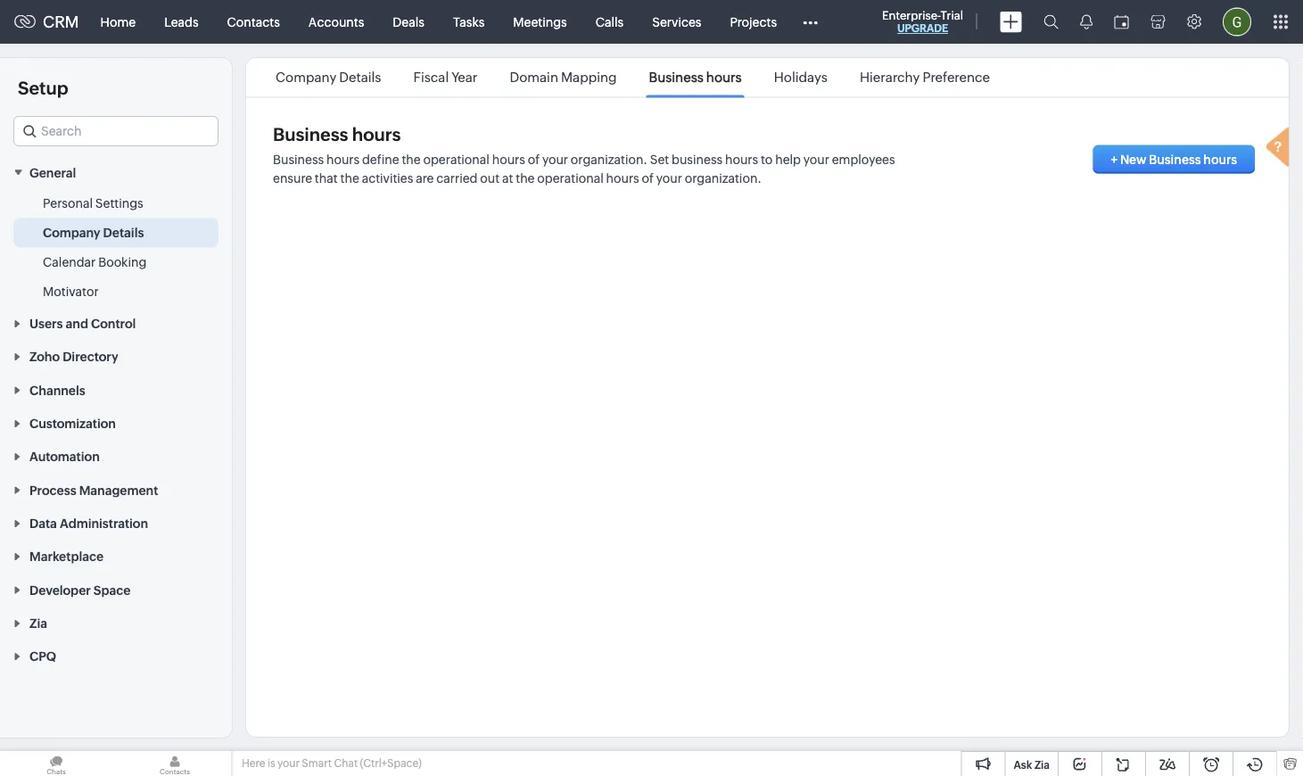 Task type: locate. For each thing, give the bounding box(es) containing it.
of
[[528, 153, 540, 167], [642, 171, 654, 186]]

enterprise-trial upgrade
[[882, 8, 963, 34]]

list containing company details
[[260, 58, 1006, 97]]

company details
[[276, 70, 381, 85], [43, 225, 144, 239]]

hours inside list
[[706, 70, 742, 85]]

zia up cpq
[[29, 616, 47, 630]]

signals element
[[1070, 0, 1104, 44]]

set
[[650, 153, 669, 167]]

holidays link
[[771, 70, 830, 85]]

+ new business hours
[[1111, 152, 1237, 166]]

services
[[652, 15, 702, 29]]

the
[[402, 153, 421, 167], [340, 171, 359, 186], [516, 171, 535, 186]]

marketplace
[[29, 550, 104, 564]]

1 horizontal spatial company details
[[276, 70, 381, 85]]

holidays
[[774, 70, 828, 85]]

list
[[260, 58, 1006, 97]]

contacts image
[[119, 751, 231, 776]]

None field
[[13, 116, 219, 146]]

operational
[[423, 153, 490, 167], [537, 171, 604, 186]]

personal settings
[[43, 196, 143, 210]]

operational up carried
[[423, 153, 490, 167]]

1 vertical spatial zia
[[1035, 759, 1050, 771]]

company details down personal settings link
[[43, 225, 144, 239]]

1 vertical spatial company
[[43, 225, 100, 239]]

company details link
[[273, 70, 384, 85], [43, 223, 144, 241]]

channels
[[29, 383, 85, 397]]

company details link down personal settings link
[[43, 223, 144, 241]]

define
[[362, 153, 399, 167]]

0 vertical spatial details
[[339, 70, 381, 85]]

0 horizontal spatial company details
[[43, 225, 144, 239]]

2 horizontal spatial the
[[516, 171, 535, 186]]

company up calendar
[[43, 225, 100, 239]]

your
[[542, 153, 568, 167], [804, 153, 830, 167], [656, 171, 682, 186], [277, 757, 300, 769]]

tasks link
[[439, 0, 499, 43]]

automation
[[29, 450, 100, 464]]

zoho
[[29, 350, 60, 364]]

1 vertical spatial details
[[103, 225, 144, 239]]

0 vertical spatial company details link
[[273, 70, 384, 85]]

company down accounts
[[276, 70, 337, 85]]

business right 'new'
[[1149, 152, 1201, 166]]

Search text field
[[14, 117, 218, 145]]

zia right ask
[[1035, 759, 1050, 771]]

1 vertical spatial of
[[642, 171, 654, 186]]

mapping
[[561, 70, 617, 85]]

deals link
[[379, 0, 439, 43]]

ask
[[1014, 759, 1032, 771]]

meetings link
[[499, 0, 581, 43]]

of down domain
[[528, 153, 540, 167]]

meetings
[[513, 15, 567, 29]]

details up the booking
[[103, 225, 144, 239]]

0 vertical spatial company
[[276, 70, 337, 85]]

to
[[761, 153, 773, 167]]

year
[[452, 70, 478, 85]]

leads link
[[150, 0, 213, 43]]

0 horizontal spatial company
[[43, 225, 100, 239]]

the right that
[[340, 171, 359, 186]]

organization. down 'business'
[[685, 171, 762, 186]]

the up are
[[402, 153, 421, 167]]

0 vertical spatial company details
[[276, 70, 381, 85]]

leads
[[164, 15, 199, 29]]

0 horizontal spatial company details link
[[43, 223, 144, 241]]

is
[[268, 757, 275, 769]]

company details link down accounts "link"
[[273, 70, 384, 85]]

trial
[[941, 8, 963, 22]]

1 horizontal spatial the
[[402, 153, 421, 167]]

preference
[[923, 70, 990, 85]]

calendar image
[[1114, 15, 1129, 29]]

create menu element
[[989, 0, 1033, 43]]

business up ensure
[[273, 153, 324, 167]]

operational right the at
[[537, 171, 604, 186]]

fiscal year
[[414, 70, 478, 85]]

calendar booking link
[[43, 253, 147, 271]]

1 horizontal spatial details
[[339, 70, 381, 85]]

motivator link
[[43, 282, 99, 300]]

0 horizontal spatial business hours
[[273, 124, 401, 145]]

details
[[339, 70, 381, 85], [103, 225, 144, 239]]

0 vertical spatial organization.
[[571, 153, 648, 167]]

of down set
[[642, 171, 654, 186]]

contacts link
[[213, 0, 294, 43]]

upgrade
[[897, 22, 948, 34]]

out
[[480, 171, 500, 186]]

cpq
[[29, 649, 56, 664]]

home
[[100, 15, 136, 29]]

activities
[[362, 171, 413, 186]]

crm
[[43, 13, 79, 31]]

zia inside dropdown button
[[29, 616, 47, 630]]

space
[[94, 583, 131, 597]]

company details inside list
[[276, 70, 381, 85]]

company inside 'link'
[[43, 225, 100, 239]]

1 horizontal spatial company
[[276, 70, 337, 85]]

0 horizontal spatial details
[[103, 225, 144, 239]]

0 vertical spatial operational
[[423, 153, 490, 167]]

1 horizontal spatial organization.
[[685, 171, 762, 186]]

1 horizontal spatial of
[[642, 171, 654, 186]]

company details down accounts "link"
[[276, 70, 381, 85]]

general button
[[0, 155, 232, 189]]

data administration
[[29, 516, 148, 531]]

profile element
[[1212, 0, 1262, 43]]

0 horizontal spatial of
[[528, 153, 540, 167]]

calls link
[[581, 0, 638, 43]]

1 horizontal spatial zia
[[1035, 759, 1050, 771]]

ensure
[[273, 171, 312, 186]]

control
[[91, 316, 136, 331]]

0 vertical spatial zia
[[29, 616, 47, 630]]

projects link
[[716, 0, 791, 43]]

business hours down 'services'
[[649, 70, 742, 85]]

data
[[29, 516, 57, 531]]

enterprise-
[[882, 8, 941, 22]]

business
[[649, 70, 704, 85], [273, 124, 348, 145], [1149, 152, 1201, 166], [273, 153, 324, 167]]

motivator
[[43, 284, 99, 298]]

projects
[[730, 15, 777, 29]]

settings
[[95, 196, 143, 210]]

hours
[[706, 70, 742, 85], [352, 124, 401, 145], [1204, 152, 1237, 166], [326, 153, 360, 167], [492, 153, 525, 167], [725, 153, 758, 167], [606, 171, 639, 186]]

1 vertical spatial organization.
[[685, 171, 762, 186]]

company details inside general region
[[43, 225, 144, 239]]

organization.
[[571, 153, 648, 167], [685, 171, 762, 186]]

services link
[[638, 0, 716, 43]]

details down accounts "link"
[[339, 70, 381, 85]]

organization. left set
[[571, 153, 648, 167]]

business
[[672, 153, 723, 167]]

+
[[1111, 152, 1118, 166]]

0 vertical spatial business hours
[[649, 70, 742, 85]]

business hours
[[649, 70, 742, 85], [273, 124, 401, 145]]

0 horizontal spatial zia
[[29, 616, 47, 630]]

zia
[[29, 616, 47, 630], [1035, 759, 1050, 771]]

the right the at
[[516, 171, 535, 186]]

developer space
[[29, 583, 131, 597]]

0 vertical spatial of
[[528, 153, 540, 167]]

business hours define the operational hours of your organization. set business hours to help your employees ensure that the activities are carried out at the operational hours of your organization.
[[273, 153, 895, 186]]

home link
[[86, 0, 150, 43]]

1 vertical spatial operational
[[537, 171, 604, 186]]

business inside business hours define the operational hours of your organization. set business hours to help your employees ensure that the activities are carried out at the operational hours of your organization.
[[273, 153, 324, 167]]

customization button
[[0, 406, 232, 440]]

business hours up that
[[273, 124, 401, 145]]

business down services link
[[649, 70, 704, 85]]

0 horizontal spatial organization.
[[571, 153, 648, 167]]

create menu image
[[1000, 11, 1022, 33]]

setup
[[18, 78, 68, 98]]

chats image
[[0, 751, 112, 776]]

1 vertical spatial company details
[[43, 225, 144, 239]]



Task type: describe. For each thing, give the bounding box(es) containing it.
(ctrl+space)
[[360, 757, 422, 769]]

general
[[29, 165, 76, 180]]

hierarchy preference link
[[857, 70, 993, 85]]

ask zia
[[1014, 759, 1050, 771]]

customization
[[29, 416, 116, 431]]

1 vertical spatial company details link
[[43, 223, 144, 241]]

that
[[315, 171, 338, 186]]

new
[[1120, 152, 1147, 166]]

developer space button
[[0, 573, 232, 606]]

employees
[[832, 153, 895, 167]]

process
[[29, 483, 76, 497]]

business inside list
[[649, 70, 704, 85]]

marketplace button
[[0, 539, 232, 573]]

developer
[[29, 583, 91, 597]]

company inside list
[[276, 70, 337, 85]]

zia button
[[0, 606, 232, 639]]

automation button
[[0, 440, 232, 473]]

channels button
[[0, 373, 232, 406]]

smart
[[302, 757, 332, 769]]

business up that
[[273, 124, 348, 145]]

business hours link
[[646, 70, 745, 85]]

users
[[29, 316, 63, 331]]

details inside list
[[339, 70, 381, 85]]

hierarchy
[[860, 70, 920, 85]]

here is your smart chat (ctrl+space)
[[242, 757, 422, 769]]

signals image
[[1080, 14, 1093, 29]]

profile image
[[1223, 8, 1252, 36]]

search element
[[1033, 0, 1070, 44]]

calendar booking
[[43, 255, 147, 269]]

your right help
[[804, 153, 830, 167]]

zoho directory button
[[0, 340, 232, 373]]

booking
[[98, 255, 147, 269]]

chat
[[334, 757, 358, 769]]

details inside 'link'
[[103, 225, 144, 239]]

users and control
[[29, 316, 136, 331]]

Other Modules field
[[791, 8, 830, 36]]

deals
[[393, 15, 425, 29]]

1 horizontal spatial operational
[[537, 171, 604, 186]]

0 horizontal spatial the
[[340, 171, 359, 186]]

crm link
[[14, 13, 79, 31]]

management
[[79, 483, 158, 497]]

fiscal year link
[[411, 70, 480, 85]]

personal
[[43, 196, 93, 210]]

your down set
[[656, 171, 682, 186]]

directory
[[63, 350, 118, 364]]

fiscal
[[414, 70, 449, 85]]

zoho directory
[[29, 350, 118, 364]]

at
[[502, 171, 513, 186]]

hierarchy preference
[[860, 70, 990, 85]]

here
[[242, 757, 265, 769]]

accounts
[[309, 15, 364, 29]]

help
[[775, 153, 801, 167]]

your right is
[[277, 757, 300, 769]]

users and control button
[[0, 306, 232, 340]]

administration
[[60, 516, 148, 531]]

cpq button
[[0, 639, 232, 673]]

process management
[[29, 483, 158, 497]]

search image
[[1044, 14, 1059, 29]]

help image
[[1262, 124, 1298, 173]]

data administration button
[[0, 506, 232, 539]]

general region
[[0, 189, 232, 306]]

carried
[[436, 171, 478, 186]]

accounts link
[[294, 0, 379, 43]]

personal settings link
[[43, 194, 143, 212]]

and
[[66, 316, 88, 331]]

your down the domain mapping link on the left top
[[542, 153, 568, 167]]

1 horizontal spatial business hours
[[649, 70, 742, 85]]

domain mapping link
[[507, 70, 620, 85]]

contacts
[[227, 15, 280, 29]]

process management button
[[0, 473, 232, 506]]

0 horizontal spatial operational
[[423, 153, 490, 167]]

1 horizontal spatial company details link
[[273, 70, 384, 85]]

1 vertical spatial business hours
[[273, 124, 401, 145]]

calls
[[596, 15, 624, 29]]

are
[[416, 171, 434, 186]]



Task type: vqa. For each thing, say whether or not it's contained in the screenshot.
5pm
no



